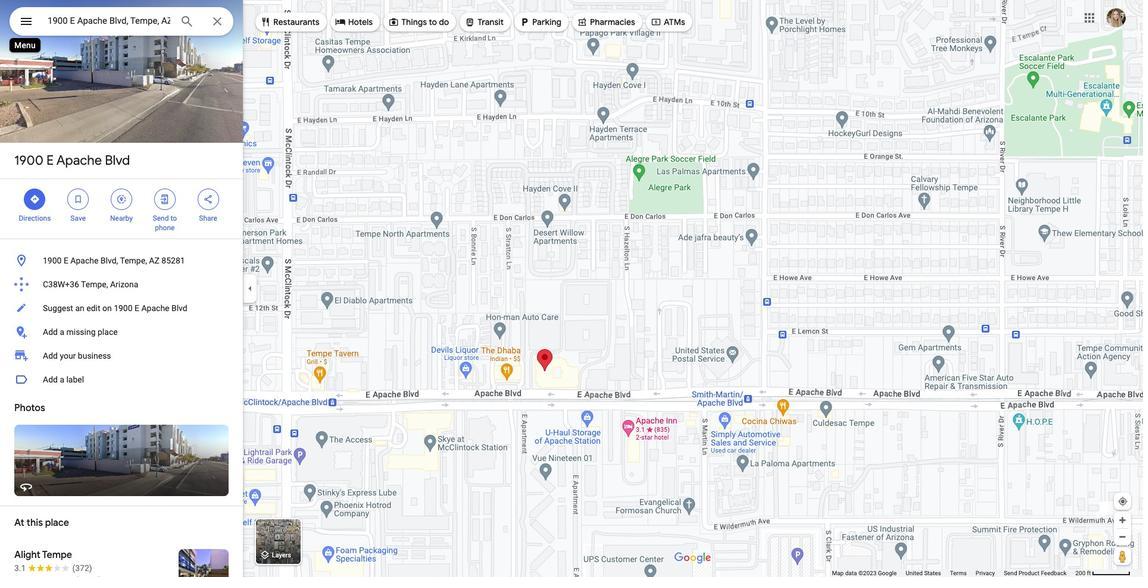 Task type: locate. For each thing, give the bounding box(es) containing it.
collapse side panel image
[[244, 282, 257, 296]]

footer
[[833, 570, 1076, 578]]

none field inside the 1900 e apache blvd, tempe, az 85281 field
[[48, 14, 170, 28]]

1 vertical spatial to
[[171, 214, 177, 223]]

0 vertical spatial e
[[47, 153, 54, 169]]

 search field
[[10, 7, 234, 38]]

send product feedback
[[1005, 571, 1067, 577]]

blvd up 
[[105, 153, 130, 169]]

send up phone
[[153, 214, 169, 223]]

e for 1900 e apache blvd, tempe, az 85281
[[64, 256, 68, 266]]

google account: michelle dermenjian  
(michelle.dermenjian@adept.ai) image
[[1108, 8, 1127, 27]]

 pharmacies
[[577, 15, 636, 29]]


[[116, 193, 127, 206]]

zoom out image
[[1119, 533, 1128, 542]]

add down "suggest"
[[43, 328, 58, 337]]

1 vertical spatial place
[[45, 518, 69, 530]]

add inside add a missing place 'button'
[[43, 328, 58, 337]]


[[160, 193, 170, 206]]

85281
[[162, 256, 185, 266]]

None field
[[48, 14, 170, 28]]

your
[[60, 352, 76, 361]]

send inside button
[[1005, 571, 1018, 577]]


[[260, 15, 271, 29]]

footer inside the google maps element
[[833, 570, 1076, 578]]

send
[[153, 214, 169, 223], [1005, 571, 1018, 577]]

2 vertical spatial add
[[43, 375, 58, 385]]

send for send to phone
[[153, 214, 169, 223]]

suggest an edit on 1900 e apache blvd
[[43, 304, 188, 313]]

1 horizontal spatial send
[[1005, 571, 1018, 577]]

(372)
[[72, 564, 92, 574]]

1 a from the top
[[60, 328, 64, 337]]

1900 up c38w+36
[[43, 256, 62, 266]]

1 horizontal spatial to
[[429, 17, 437, 27]]

to up phone
[[171, 214, 177, 223]]

footer containing map data ©2023 google
[[833, 570, 1076, 578]]

0 vertical spatial blvd
[[105, 153, 130, 169]]

a inside button
[[60, 375, 64, 385]]

alight tempe
[[14, 550, 72, 562]]

save
[[71, 214, 86, 223]]

1 vertical spatial a
[[60, 375, 64, 385]]

place right this
[[45, 518, 69, 530]]

1 vertical spatial add
[[43, 352, 58, 361]]

200 ft button
[[1076, 571, 1131, 577]]

united
[[906, 571, 923, 577]]

add left "your"
[[43, 352, 58, 361]]

0 vertical spatial apache
[[56, 153, 102, 169]]


[[577, 15, 588, 29]]

1 vertical spatial blvd
[[172, 304, 188, 313]]

1 vertical spatial 1900
[[43, 256, 62, 266]]

add your business link
[[0, 344, 243, 368]]

a inside 'button'
[[60, 328, 64, 337]]

send inside send to phone
[[153, 214, 169, 223]]

0 horizontal spatial tempe,
[[81, 280, 108, 290]]

send to phone
[[153, 214, 177, 232]]

to inside send to phone
[[171, 214, 177, 223]]

pharmacies
[[590, 17, 636, 27]]

0 vertical spatial place
[[98, 328, 118, 337]]

3 add from the top
[[43, 375, 58, 385]]

0 vertical spatial tempe,
[[120, 256, 147, 266]]

apache
[[56, 153, 102, 169], [71, 256, 99, 266], [141, 304, 170, 313]]

add inside 'add your business' link
[[43, 352, 58, 361]]

1 horizontal spatial place
[[98, 328, 118, 337]]

0 vertical spatial add
[[43, 328, 58, 337]]

2 add from the top
[[43, 352, 58, 361]]

tempe, up edit
[[81, 280, 108, 290]]

data
[[846, 571, 858, 577]]

1 vertical spatial e
[[64, 256, 68, 266]]

arizona
[[110, 280, 138, 290]]

1900 right on
[[114, 304, 133, 313]]

blvd down 85281
[[172, 304, 188, 313]]

1900 e apache blvd, tempe, az 85281
[[43, 256, 185, 266]]

1900 inside '1900 e apache blvd, tempe, az 85281' button
[[43, 256, 62, 266]]

to left do
[[429, 17, 437, 27]]

place inside 'button'
[[98, 328, 118, 337]]

0 vertical spatial a
[[60, 328, 64, 337]]

add inside "add a label" button
[[43, 375, 58, 385]]

place
[[98, 328, 118, 337], [45, 518, 69, 530]]

a left missing
[[60, 328, 64, 337]]

2 vertical spatial e
[[135, 304, 139, 313]]

2 a from the top
[[60, 375, 64, 385]]

at this place
[[14, 518, 69, 530]]

missing
[[66, 328, 96, 337]]

apache down c38w+36 tempe, arizona button
[[141, 304, 170, 313]]

 atms
[[651, 15, 686, 29]]

united states button
[[906, 570, 942, 578]]

place down on
[[98, 328, 118, 337]]

3.1
[[14, 564, 26, 574]]

1900 e apache blvd, tempe, az 85281 button
[[0, 249, 243, 273]]

blvd
[[105, 153, 130, 169], [172, 304, 188, 313]]

0 vertical spatial send
[[153, 214, 169, 223]]

1 vertical spatial apache
[[71, 256, 99, 266]]

1 vertical spatial tempe,
[[81, 280, 108, 290]]

ft
[[1088, 571, 1092, 577]]

1 add from the top
[[43, 328, 58, 337]]

2 vertical spatial 1900
[[114, 304, 133, 313]]

united states
[[906, 571, 942, 577]]

 button
[[10, 7, 43, 38]]

apache up ''
[[56, 153, 102, 169]]

 restaurants
[[260, 15, 320, 29]]

0 horizontal spatial to
[[171, 214, 177, 223]]

a
[[60, 328, 64, 337], [60, 375, 64, 385]]

2 horizontal spatial e
[[135, 304, 139, 313]]

1 horizontal spatial e
[[64, 256, 68, 266]]

blvd,
[[101, 256, 118, 266]]

az
[[149, 256, 160, 266]]

send for send product feedback
[[1005, 571, 1018, 577]]

states
[[925, 571, 942, 577]]

1900
[[14, 153, 43, 169], [43, 256, 62, 266], [114, 304, 133, 313]]

0 vertical spatial to
[[429, 17, 437, 27]]

tempe, left az
[[120, 256, 147, 266]]

zoom in image
[[1119, 517, 1128, 525]]

apache up c38w+36 tempe, arizona
[[71, 256, 99, 266]]

1900 e apache blvd
[[14, 153, 130, 169]]

tempe,
[[120, 256, 147, 266], [81, 280, 108, 290]]

google maps element
[[0, 0, 1144, 578]]

1 vertical spatial send
[[1005, 571, 1018, 577]]

200 ft
[[1076, 571, 1092, 577]]

0 horizontal spatial send
[[153, 214, 169, 223]]

e for 1900 e apache blvd
[[47, 153, 54, 169]]

a for label
[[60, 375, 64, 385]]


[[465, 15, 476, 29]]

0 horizontal spatial e
[[47, 153, 54, 169]]

privacy
[[976, 571, 996, 577]]

1900 up 
[[14, 153, 43, 169]]

show street view coverage image
[[1115, 548, 1132, 566]]

parking
[[533, 17, 562, 27]]

suggest
[[43, 304, 73, 313]]

add your business
[[43, 352, 111, 361]]

add left "label"
[[43, 375, 58, 385]]

add a missing place
[[43, 328, 118, 337]]


[[29, 193, 40, 206]]

0 vertical spatial 1900
[[14, 153, 43, 169]]

actions for 1900 e apache blvd region
[[0, 179, 243, 239]]

transit
[[478, 17, 504, 27]]

photos
[[14, 403, 45, 415]]

add a label button
[[0, 368, 243, 392]]

add for add a label
[[43, 375, 58, 385]]

1900 for 1900 e apache blvd, tempe, az 85281
[[43, 256, 62, 266]]

1 horizontal spatial blvd
[[172, 304, 188, 313]]

a left "label"
[[60, 375, 64, 385]]

to
[[429, 17, 437, 27], [171, 214, 177, 223]]


[[389, 15, 399, 29]]

things
[[402, 17, 427, 27]]

add
[[43, 328, 58, 337], [43, 352, 58, 361], [43, 375, 58, 385]]

suggest an edit on 1900 e apache blvd button
[[0, 297, 243, 321]]

0 horizontal spatial place
[[45, 518, 69, 530]]

show your location image
[[1118, 497, 1129, 508]]

e
[[47, 153, 54, 169], [64, 256, 68, 266], [135, 304, 139, 313]]

send left product at the bottom of the page
[[1005, 571, 1018, 577]]



Task type: describe. For each thing, give the bounding box(es) containing it.
hotels
[[348, 17, 373, 27]]

apache for blvd,
[[71, 256, 99, 266]]

©2023
[[859, 571, 877, 577]]

a for missing
[[60, 328, 64, 337]]

c38w+36
[[43, 280, 79, 290]]

label
[[66, 375, 84, 385]]


[[203, 193, 214, 206]]

apache for blvd
[[56, 153, 102, 169]]

nearby
[[110, 214, 133, 223]]

share
[[199, 214, 217, 223]]


[[73, 193, 84, 206]]

on
[[102, 304, 112, 313]]

at
[[14, 518, 24, 530]]

add a missing place button
[[0, 321, 243, 344]]

terms button
[[951, 570, 967, 578]]

an
[[75, 304, 84, 313]]

send product feedback button
[[1005, 570, 1067, 578]]

2 vertical spatial apache
[[141, 304, 170, 313]]

0 horizontal spatial blvd
[[105, 153, 130, 169]]

 parking
[[520, 15, 562, 29]]

blvd inside button
[[172, 304, 188, 313]]


[[651, 15, 662, 29]]

phone
[[155, 224, 175, 232]]

map
[[833, 571, 844, 577]]

feedback
[[1042, 571, 1067, 577]]

1 horizontal spatial tempe,
[[120, 256, 147, 266]]

do
[[439, 17, 449, 27]]

 transit
[[465, 15, 504, 29]]

business
[[78, 352, 111, 361]]

 hotels
[[335, 15, 373, 29]]

restaurants
[[273, 17, 320, 27]]

privacy button
[[976, 570, 996, 578]]

directions
[[19, 214, 51, 223]]

edit
[[87, 304, 100, 313]]

atms
[[664, 17, 686, 27]]

1900 for 1900 e apache blvd
[[14, 153, 43, 169]]

add a label
[[43, 375, 84, 385]]

layers
[[272, 553, 291, 560]]

c38w+36 tempe, arizona
[[43, 280, 138, 290]]


[[19, 13, 33, 30]]

tempe
[[42, 550, 72, 562]]

to inside  things to do
[[429, 17, 437, 27]]

this
[[27, 518, 43, 530]]

map data ©2023 google
[[833, 571, 897, 577]]

google
[[879, 571, 897, 577]]

1900 e apache blvd main content
[[0, 0, 243, 578]]

alight
[[14, 550, 40, 562]]

c38w+36 tempe, arizona button
[[0, 273, 243, 297]]

1900 inside suggest an edit on 1900 e apache blvd button
[[114, 304, 133, 313]]

terms
[[951, 571, 967, 577]]

add for add a missing place
[[43, 328, 58, 337]]

1900 E Apache Blvd, Tempe, AZ 85281 field
[[10, 7, 234, 36]]


[[335, 15, 346, 29]]

200
[[1076, 571, 1086, 577]]

add for add your business
[[43, 352, 58, 361]]

3.1 stars 372 reviews image
[[14, 563, 92, 575]]

 things to do
[[389, 15, 449, 29]]

product
[[1019, 571, 1040, 577]]


[[520, 15, 530, 29]]



Task type: vqa. For each thing, say whether or not it's contained in the screenshot.
'Juice'
no



